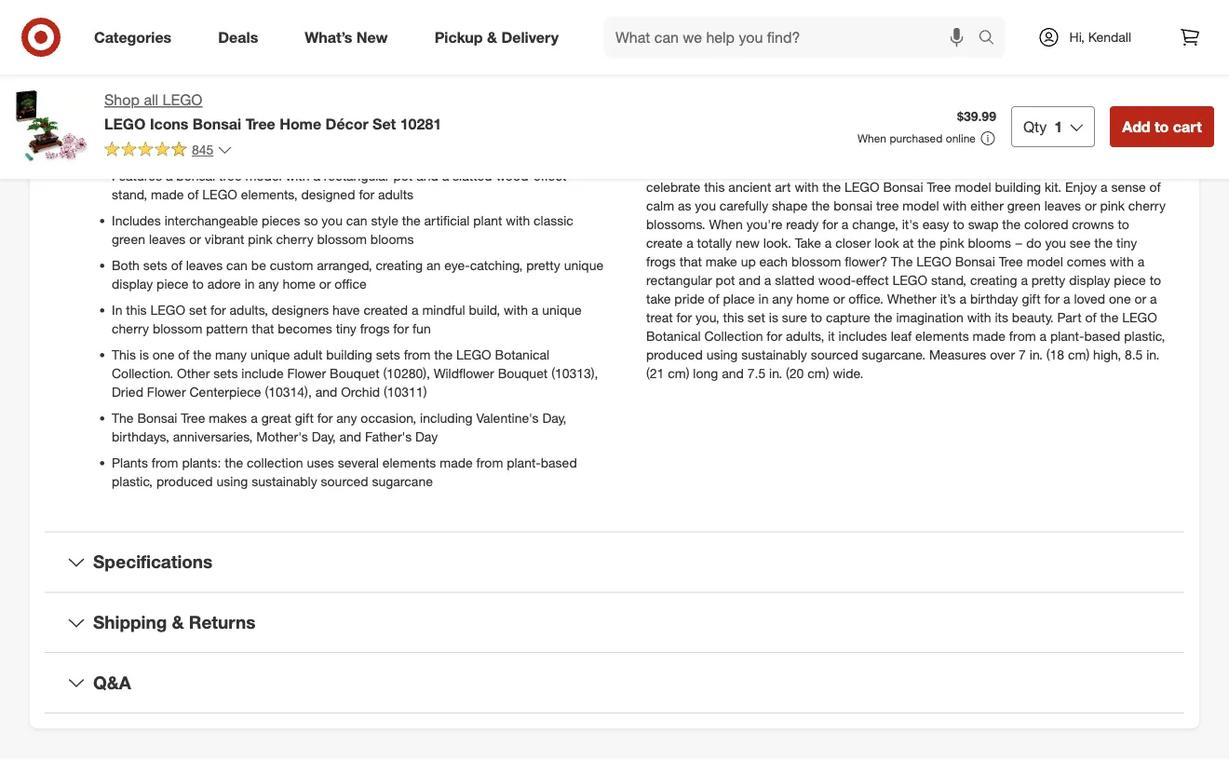Task type: describe. For each thing, give the bounding box(es) containing it.
to inside button
[[1155, 117, 1169, 136]]

when purchased online
[[858, 131, 976, 145]]

made inside the art of bonsai has captured the imaginations of tree lovers for centuries. now you can celebrate this ancient art with the lego bonsai tree model building kit. enjoy a sense of calm as you carefully shape the bonsai tree model with either green leaves or pink cherry blossoms. when you're ready for a change, it's easy to swap the colored crowns to create a totally new look. take a closer look at the pink blooms – do you see the tiny frogs that make up each blossom flower? the lego bonsai tree model comes with a rectangular pot and a slatted wood-effect lego stand, creating a pretty display piece to take pride of place in any home or office. whether it's a birthday gift for a loved one or a treat for you, this set is sure to capture the imagination with its beauty. part of the lego botanical collection for adults, it includes leaf elements made from a plant-based plastic, produced using sustainably sourced sugarcane.  measures over 7 in. (18 cm) high, 8.5 in. (21 cm) long and 7.5 in. (20 cm) wide.
[[973, 328, 1006, 344]]

new
[[736, 234, 760, 251]]

a up closer
[[842, 216, 849, 232]]

display inside the art of bonsai has captured the imaginations of tree lovers for centuries. now you can celebrate this ancient art with the lego bonsai tree model building kit. enjoy a sense of calm as you carefully shape the bonsai tree model with either green leaves or pink cherry blossoms. when you're ready for a change, it's easy to swap the colored crowns to create a totally new look. take a closer look at the pink blooms – do you see the tiny frogs that make up each blossom flower? the lego bonsai tree model comes with a rectangular pot and a slatted wood-effect lego stand, creating a pretty display piece to take pride of place in any home or office. whether it's a birthday gift for a loved one or a treat for you, this set is sure to capture the imagination with its beauty. part of the lego botanical collection for adults, it includes leaf elements made from a plant-based plastic, produced using sustainably sourced sugarcane.  measures over 7 in. (18 cm) high, 8.5 in. (21 cm) long and 7.5 in. (20 cm) wide.
[[1070, 272, 1111, 288]]

leaves inside both sets of leaves can be custom arranged, creating an eye-catching, pretty unique display piece to adore in any home or office
[[186, 257, 223, 273]]

pickup & delivery link
[[419, 17, 582, 58]]

1 horizontal spatial in.
[[1030, 346, 1043, 362]]

treat
[[647, 309, 673, 325]]

add to cart
[[1123, 117, 1203, 136]]

rectangular inside features a bonsai tree model with a rectangular pot and a slatted wood-effect stand, made of lego elements, designed for adults
[[324, 167, 390, 184]]

a inside the bonsai tree makes a great gift for any occasion, including valentine's day, birthdays, anniversaries, mother's day, and father's day
[[251, 409, 258, 426]]

2 horizontal spatial pink
[[1101, 197, 1125, 213]]

pretty inside both sets of leaves can be custom arranged, creating an eye-catching, pretty unique display piece to adore in any home or office
[[527, 257, 561, 273]]

sugarcane.
[[862, 346, 926, 362]]

ancient
[[729, 179, 772, 195]]

item
[[648, 9, 692, 35]]

rectangular inside the art of bonsai has captured the imaginations of tree lovers for centuries. now you can celebrate this ancient art with the lego bonsai tree model building kit. enjoy a sense of calm as you carefully shape the bonsai tree model with either green leaves or pink cherry blossoms. when you're ready for a change, it's easy to swap the colored crowns to create a totally new look. take a closer look at the pink blooms – do you see the tiny frogs that make up each blossom flower? the lego bonsai tree model comes with a rectangular pot and a slatted wood-effect lego stand, creating a pretty display piece to take pride of place in any home or office. whether it's a birthday gift for a loved one or a treat for you, this set is sure to capture the imagination with its beauty. part of the lego botanical collection for adults, it includes leaf elements made from a plant-based plastic, produced using sustainably sourced sugarcane.  measures over 7 in. (18 cm) high, 8.5 in. (21 cm) long and 7.5 in. (20 cm) wide.
[[647, 272, 712, 288]]

qty 1
[[1024, 117, 1063, 136]]

a up designed
[[313, 167, 320, 184]]

eye-
[[445, 257, 470, 273]]

elements inside the art of bonsai has captured the imaginations of tree lovers for centuries. now you can celebrate this ancient art with the lego bonsai tree model building kit. enjoy a sense of calm as you carefully shape the bonsai tree model with either green leaves or pink cherry blossoms. when you're ready for a change, it's easy to swap the colored crowns to create a totally new look. take a closer look at the pink blooms – do you see the tiny frogs that make up each blossom flower? the lego bonsai tree model comes with a rectangular pot and a slatted wood-effect lego stand, creating a pretty display piece to take pride of place in any home or office. whether it's a birthday gift for a loved one or a treat for you, this set is sure to capture the imagination with its beauty. part of the lego botanical collection for adults, it includes leaf elements made from a plant-based plastic, produced using sustainably sourced sugarcane.  measures over 7 in. (18 cm) high, 8.5 in. (21 cm) long and 7.5 in. (20 cm) wide.
[[916, 328, 969, 344]]

bonsai inside shop all lego lego icons bonsai tree home décor set 10281
[[193, 114, 241, 133]]

take
[[647, 290, 671, 307]]

this up collection
[[723, 309, 744, 325]]

tiny inside the art of bonsai has captured the imaginations of tree lovers for centuries. now you can celebrate this ancient art with the lego bonsai tree model building kit. enjoy a sense of calm as you carefully shape the bonsai tree model with either green leaves or pink cherry blossoms. when you're ready for a change, it's easy to swap the colored crowns to create a totally new look. take a closer look at the pink blooms – do you see the tiny frogs that make up each blossom flower? the lego bonsai tree model comes with a rectangular pot and a slatted wood-effect lego stand, creating a pretty display piece to take pride of place in any home or office. whether it's a birthday gift for a loved one or a treat for you, this set is sure to capture the imagination with its beauty. part of the lego botanical collection for adults, it includes leaf elements made from a plant-based plastic, produced using sustainably sourced sugarcane.  measures over 7 in. (18 cm) high, 8.5 in. (21 cm) long and 7.5 in. (20 cm) wide.
[[1117, 234, 1138, 251]]

you up 'sense'
[[1119, 160, 1140, 176]]

this inside in this lego set for adults, designers have created a mindful build, with a unique cherry blossom pattern that becomes tiny frogs for fun
[[126, 301, 147, 318]]

now
[[1089, 160, 1115, 176]]

cart
[[1174, 117, 1203, 136]]

a down blossoms.
[[687, 234, 694, 251]]

a down the beauty.
[[1040, 328, 1047, 344]]

create
[[647, 234, 683, 251]]

stand, inside features a bonsai tree model with a rectangular pot and a slatted wood-effect stand, made of lego elements, designed for adults
[[112, 186, 147, 202]]

office
[[335, 275, 367, 292]]

in
[[112, 301, 122, 318]]

see
[[1070, 234, 1091, 251]]

and inside features a bonsai tree model with a rectangular pot and a slatted wood-effect stand, made of lego elements, designed for adults
[[417, 167, 439, 184]]

or up "crowns"
[[1085, 197, 1097, 213]]

for down sure
[[767, 328, 783, 344]]

the down "crowns"
[[1095, 234, 1113, 251]]

home inside the art of bonsai has captured the imaginations of tree lovers for centuries. now you can celebrate this ancient art with the lego bonsai tree model building kit. enjoy a sense of calm as you carefully shape the bonsai tree model with either green leaves or pink cherry blossoms. when you're ready for a change, it's easy to swap the colored crowns to create a totally new look. take a closer look at the pink blooms – do you see the tiny frogs that make up each blossom flower? the lego bonsai tree model comes with a rectangular pot and a slatted wood-effect lego stand, creating a pretty display piece to take pride of place in any home or office. whether it's a birthday gift for a loved one or a treat for you, this set is sure to capture the imagination with its beauty. part of the lego botanical collection for adults, it includes leaf elements made from a plant-based plastic, produced using sustainably sourced sugarcane.  measures over 7 in. (18 cm) high, 8.5 in. (21 cm) long and 7.5 in. (20 cm) wide.
[[797, 290, 830, 307]]

building inside the this is one of the many unique adult building sets from the lego botanical collection.  other sets include flower bouquet (10280), wildflower bouquet (10313), dried flower centerpiece (10314), and orchid (10311)
[[326, 346, 372, 362]]

with down the captured
[[795, 179, 819, 195]]

the up –
[[1003, 216, 1021, 232]]

blooms inside the art of bonsai has captured the imaginations of tree lovers for centuries. now you can celebrate this ancient art with the lego bonsai tree model building kit. enjoy a sense of calm as you carefully shape the bonsai tree model with either green leaves or pink cherry blossoms. when you're ready for a change, it's easy to swap the colored crowns to create a totally new look. take a closer look at the pink blooms – do you see the tiny frogs that make up each blossom flower? the lego bonsai tree model comes with a rectangular pot and a slatted wood-effect lego stand, creating a pretty display piece to take pride of place in any home or office. whether it's a birthday gift for a loved one or a treat for you, this set is sure to capture the imagination with its beauty. part of the lego botanical collection for adults, it includes leaf elements made from a plant-based plastic, produced using sustainably sourced sugarcane.  measures over 7 in. (18 cm) high, 8.5 in. (21 cm) long and 7.5 in. (20 cm) wide.
[[968, 234, 1012, 251]]

What can we help you find? suggestions appear below search field
[[605, 17, 983, 58]]

0 horizontal spatial art
[[672, 160, 688, 176]]

a down –
[[1021, 272, 1028, 288]]

1 vertical spatial sets
[[376, 346, 400, 362]]

slatted inside the art of bonsai has captured the imaginations of tree lovers for centuries. now you can celebrate this ancient art with the lego bonsai tree model building kit. enjoy a sense of calm as you carefully shape the bonsai tree model with either green leaves or pink cherry blossoms. when you're ready for a change, it's easy to swap the colored crowns to create a totally new look. take a closer look at the pink blooms – do you see the tiny frogs that make up each blossom flower? the lego bonsai tree model comes with a rectangular pot and a slatted wood-effect lego stand, creating a pretty display piece to take pride of place in any home or office. whether it's a birthday gift for a loved one or a treat for you, this set is sure to capture the imagination with its beauty. part of the lego botanical collection for adults, it includes leaf elements made from a plant-based plastic, produced using sustainably sourced sugarcane.  measures over 7 in. (18 cm) high, 8.5 in. (21 cm) long and 7.5 in. (20 cm) wide.
[[775, 272, 815, 288]]

with left its
[[968, 309, 992, 325]]

this up carefully
[[704, 179, 725, 195]]

created
[[364, 301, 408, 318]]

cherry inside in this lego set for adults, designers have created a mindful build, with a unique cherry blossom pattern that becomes tiny frogs for fun
[[112, 320, 149, 336]]

in inside both sets of leaves can be custom arranged, creating an eye-catching, pretty unique display piece to adore in any home or office
[[245, 275, 255, 292]]

classic
[[534, 212, 574, 228]]

0 horizontal spatial cm)
[[668, 365, 690, 381]]

the inside the plants from plants: the collection uses several elements made from plant-based plastic, produced using sustainably sourced sugarcane
[[225, 454, 243, 470]]

both sets of leaves can be custom arranged, creating an eye-catching, pretty unique display piece to adore in any home or office
[[112, 257, 604, 292]]

blossom inside includes interchangeable pieces so you can style the artificial plant with classic green leaves or vibrant pink cherry blossom blooms
[[317, 231, 367, 247]]

plant- inside the plants from plants: the collection uses several elements made from plant-based plastic, produced using sustainably sourced sugarcane
[[507, 454, 541, 470]]

you right as
[[695, 197, 716, 213]]

categories link
[[78, 17, 195, 58]]

is inside the art of bonsai has captured the imaginations of tree lovers for centuries. now you can celebrate this ancient art with the lego bonsai tree model building kit. enjoy a sense of calm as you carefully shape the bonsai tree model with either green leaves or pink cherry blossoms. when you're ready for a change, it's easy to swap the colored crowns to create a totally new look. take a closer look at the pink blooms – do you see the tiny frogs that make up each blossom flower? the lego bonsai tree model comes with a rectangular pot and a slatted wood-effect lego stand, creating a pretty display piece to take pride of place in any home or office. whether it's a birthday gift for a loved one or a treat for you, this set is sure to capture the imagination with its beauty. part of the lego botanical collection for adults, it includes leaf elements made from a plant-based plastic, produced using sustainably sourced sugarcane.  measures over 7 in. (18 cm) high, 8.5 in. (21 cm) long and 7.5 in. (20 cm) wide.
[[769, 309, 779, 325]]

swap
[[969, 216, 999, 232]]

model down do
[[1027, 253, 1064, 269]]

1
[[1055, 117, 1063, 136]]

a right it's
[[960, 290, 967, 307]]

captured
[[774, 160, 826, 176]]

categories
[[94, 28, 172, 46]]

calm
[[647, 197, 675, 213]]

1 horizontal spatial tree
[[877, 197, 899, 213]]

blossom inside the art of bonsai has captured the imaginations of tree lovers for centuries. now you can celebrate this ancient art with the lego bonsai tree model building kit. enjoy a sense of calm as you carefully shape the bonsai tree model with either green leaves or pink cherry blossoms. when you're ready for a change, it's easy to swap the colored crowns to create a totally new look. take a closer look at the pink blooms – do you see the tiny frogs that make up each blossom flower? the lego bonsai tree model comes with a rectangular pot and a slatted wood-effect lego stand, creating a pretty display piece to take pride of place in any home or office. whether it's a birthday gift for a loved one or a treat for you, this set is sure to capture the imagination with its beauty. part of the lego botanical collection for adults, it includes leaf elements made from a plant-based plastic, produced using sustainably sourced sugarcane.  measures over 7 in. (18 cm) high, 8.5 in. (21 cm) long and 7.5 in. (20 cm) wide.
[[792, 253, 842, 269]]

bonsai down imaginations
[[884, 179, 924, 195]]

including
[[420, 409, 473, 426]]

pink inside includes interchangeable pieces so you can style the artificial plant with classic green leaves or vibrant pink cherry blossom blooms
[[248, 231, 273, 247]]

the art of bonsai has captured the imaginations of tree lovers for centuries. now you can celebrate this ancient art with the lego bonsai tree model building kit. enjoy a sense of calm as you carefully shape the bonsai tree model with either green leaves or pink cherry blossoms. when you're ready for a change, it's easy to swap the colored crowns to create a totally new look. take a closer look at the pink blooms – do you see the tiny frogs that make up each blossom flower? the lego bonsai tree model comes with a rectangular pot and a slatted wood-effect lego stand, creating a pretty display piece to take pride of place in any home or office. whether it's a birthday gift for a loved one or a treat for you, this set is sure to capture the imagination with its beauty. part of the lego botanical collection for adults, it includes leaf elements made from a plant-based plastic, produced using sustainably sourced sugarcane.  measures over 7 in. (18 cm) high, 8.5 in. (21 cm) long and 7.5 in. (20 cm) wide.
[[647, 160, 1166, 381]]

2 horizontal spatial bonsai
[[834, 197, 873, 213]]

for left fun
[[393, 320, 409, 336]]

2 horizontal spatial cm)
[[1068, 346, 1090, 362]]

plastic, inside the plants from plants: the collection uses several elements made from plant-based plastic, produced using sustainably sourced sugarcane
[[112, 473, 153, 489]]

deals link
[[202, 17, 282, 58]]

include
[[242, 365, 284, 381]]

the for the art of bonsai has captured the imaginations of tree lovers for centuries. now you can celebrate this ancient art with the lego bonsai tree model building kit. enjoy a sense of calm as you carefully shape the bonsai tree model with either green leaves or pink cherry blossoms. when you're ready for a change, it's easy to swap the colored crowns to create a totally new look. take a closer look at the pink blooms – do you see the tiny frogs that make up each blossom flower? the lego bonsai tree model comes with a rectangular pot and a slatted wood-effect lego stand, creating a pretty display piece to take pride of place in any home or office. whether it's a birthday gift for a loved one or a treat for you, this set is sure to capture the imagination with its beauty. part of the lego botanical collection for adults, it includes leaf elements made from a plant-based plastic, produced using sustainably sourced sugarcane.  measures over 7 in. (18 cm) high, 8.5 in. (21 cm) long and 7.5 in. (20 cm) wide.
[[647, 160, 668, 176]]

of up you,
[[708, 290, 720, 307]]

q&a button
[[45, 653, 1185, 713]]

any inside the bonsai tree makes a great gift for any occasion, including valentine's day, birthdays, anniversaries, mother's day, and father's day
[[337, 409, 357, 426]]

2 bouquet from the left
[[498, 365, 548, 381]]

the up other
[[193, 346, 212, 362]]

for inside features a bonsai tree model with a rectangular pot and a slatted wood-effect stand, made of lego elements, designed for adults
[[359, 186, 375, 202]]

have
[[333, 301, 360, 318]]

the right the captured
[[830, 160, 848, 176]]

valentine's
[[476, 409, 539, 426]]

anniversaries,
[[173, 428, 253, 444]]

set inside in this lego set for adults, designers have created a mindful build, with a unique cherry blossom pattern that becomes tiny frogs for fun
[[189, 301, 207, 318]]

0 horizontal spatial day,
[[312, 428, 336, 444]]

orchid
[[341, 383, 380, 400]]

1 horizontal spatial day,
[[543, 409, 567, 426]]

sense
[[1112, 179, 1147, 195]]

a up part
[[1064, 290, 1071, 307]]

lego inside the this is one of the many unique adult building sets from the lego botanical collection.  other sets include flower bouquet (10280), wildflower bouquet (10313), dried flower centerpiece (10314), and orchid (10311)
[[457, 346, 492, 362]]

you're
[[747, 216, 783, 232]]

(20
[[786, 365, 804, 381]]

fun
[[413, 320, 431, 336]]

plants from plants: the collection uses several elements made from plant-based plastic, produced using sustainably sourced sugarcane
[[112, 454, 577, 489]]

tree down –
[[999, 253, 1024, 269]]

7
[[1019, 346, 1026, 362]]

a down each
[[765, 272, 772, 288]]

décor
[[326, 114, 369, 133]]

a up artificial at the left top of the page
[[442, 167, 449, 184]]

or right loved
[[1135, 290, 1147, 307]]

shipping
[[93, 611, 167, 633]]

gift inside the art of bonsai has captured the imaginations of tree lovers for centuries. now you can celebrate this ancient art with the lego bonsai tree model building kit. enjoy a sense of calm as you carefully shape the bonsai tree model with either green leaves or pink cherry blossoms. when you're ready for a change, it's easy to swap the colored crowns to create a totally new look. take a closer look at the pink blooms – do you see the tiny frogs that make up each blossom flower? the lego bonsai tree model comes with a rectangular pot and a slatted wood-effect lego stand, creating a pretty display piece to take pride of place in any home or office. whether it's a birthday gift for a loved one or a treat for you, this set is sure to capture the imagination with its beauty. part of the lego botanical collection for adults, it includes leaf elements made from a plant-based plastic, produced using sustainably sourced sugarcane.  measures over 7 in. (18 cm) high, 8.5 in. (21 cm) long and 7.5 in. (20 cm) wide.
[[1022, 290, 1041, 307]]

lego up the whether
[[893, 272, 928, 288]]

botanical inside the art of bonsai has captured the imaginations of tree lovers for centuries. now you can celebrate this ancient art with the lego bonsai tree model building kit. enjoy a sense of calm as you carefully shape the bonsai tree model with either green leaves or pink cherry blossoms. when you're ready for a change, it's easy to swap the colored crowns to create a totally new look. take a closer look at the pink blooms – do you see the tiny frogs that make up each blossom flower? the lego bonsai tree model comes with a rectangular pot and a slatted wood-effect lego stand, creating a pretty display piece to take pride of place in any home or office. whether it's a birthday gift for a loved one or a treat for you, this set is sure to capture the imagination with its beauty. part of the lego botanical collection for adults, it includes leaf elements made from a plant-based plastic, produced using sustainably sourced sugarcane.  measures over 7 in. (18 cm) high, 8.5 in. (21 cm) long and 7.5 in. (20 cm) wide.
[[647, 328, 701, 344]]

look
[[875, 234, 900, 251]]

blossom inside in this lego set for adults, designers have created a mindful build, with a unique cherry blossom pattern that becomes tiny frogs for fun
[[153, 320, 203, 336]]

custom
[[270, 257, 313, 273]]

leaves inside includes interchangeable pieces so you can style the artificial plant with classic green leaves or vibrant pink cherry blossom blooms
[[149, 231, 186, 247]]

with inside features a bonsai tree model with a rectangular pot and a slatted wood-effect stand, made of lego elements, designed for adults
[[286, 167, 310, 184]]

0 vertical spatial flower
[[287, 365, 326, 381]]

wood- inside features a bonsai tree model with a rectangular pot and a slatted wood-effect stand, made of lego elements, designed for adults
[[496, 167, 534, 184]]

any inside both sets of leaves can be custom arranged, creating an eye-catching, pretty unique display piece to adore in any home or office
[[258, 275, 279, 292]]

mindful
[[422, 301, 465, 318]]

a down 845 'link'
[[166, 167, 173, 184]]

2 horizontal spatial tree
[[944, 160, 967, 176]]

adore
[[207, 275, 241, 292]]

leaf
[[891, 328, 912, 344]]

to inside both sets of leaves can be custom arranged, creating an eye-catching, pretty unique display piece to adore in any home or office
[[192, 275, 204, 292]]

for up pattern
[[211, 301, 226, 318]]

wide.
[[833, 365, 864, 381]]

sustainably inside the plants from plants: the collection uses several elements made from plant-based plastic, produced using sustainably sourced sugarcane
[[252, 473, 317, 489]]

the right at
[[918, 234, 937, 251]]

online
[[946, 131, 976, 145]]

make
[[706, 253, 738, 269]]

imaginations
[[852, 160, 926, 176]]

a right 'comes'
[[1138, 253, 1145, 269]]

made inside the plants from plants: the collection uses several elements made from plant-based plastic, produced using sustainably sourced sugarcane
[[440, 454, 473, 470]]

model inside features a bonsai tree model with a rectangular pot and a slatted wood-effect stand, made of lego elements, designed for adults
[[245, 167, 282, 184]]

a up fun
[[412, 301, 419, 318]]

unique inside the this is one of the many unique adult building sets from the lego botanical collection.  other sets include flower bouquet (10280), wildflower bouquet (10313), dried flower centerpiece (10314), and orchid (10311)
[[251, 346, 290, 362]]

returns
[[189, 611, 256, 633]]

style
[[371, 212, 399, 228]]

pot inside features a bonsai tree model with a rectangular pot and a slatted wood-effect stand, made of lego elements, designed for adults
[[393, 167, 413, 184]]

frogs inside the art of bonsai has captured the imaginations of tree lovers for centuries. now you can celebrate this ancient art with the lego bonsai tree model building kit. enjoy a sense of calm as you carefully shape the bonsai tree model with either green leaves or pink cherry blossoms. when you're ready for a change, it's easy to swap the colored crowns to create a totally new look. take a closer look at the pink blooms – do you see the tiny frogs that make up each blossom flower? the lego bonsai tree model comes with a rectangular pot and a slatted wood-effect lego stand, creating a pretty display piece to take pride of place in any home or office. whether it's a birthday gift for a loved one or a treat for you, this set is sure to capture the imagination with its beauty. part of the lego botanical collection for adults, it includes leaf elements made from a plant-based plastic, produced using sustainably sourced sugarcane.  measures over 7 in. (18 cm) high, 8.5 in. (21 cm) long and 7.5 in. (20 cm) wide.
[[647, 253, 676, 269]]

the down the captured
[[823, 179, 841, 195]]

collection.
[[112, 365, 173, 381]]

of inside features a bonsai tree model with a rectangular pot and a slatted wood-effect stand, made of lego elements, designed for adults
[[188, 186, 199, 202]]

set inside the art of bonsai has captured the imaginations of tree lovers for centuries. now you can celebrate this ancient art with the lego bonsai tree model building kit. enjoy a sense of calm as you carefully shape the bonsai tree model with either green leaves or pink cherry blossoms. when you're ready for a change, it's easy to swap the colored crowns to create a totally new look. take a closer look at the pink blooms – do you see the tiny frogs that make up each blossom flower? the lego bonsai tree model comes with a rectangular pot and a slatted wood-effect lego stand, creating a pretty display piece to take pride of place in any home or office. whether it's a birthday gift for a loved one or a treat for you, this set is sure to capture the imagination with its beauty. part of the lego botanical collection for adults, it includes leaf elements made from a plant-based plastic, produced using sustainably sourced sugarcane.  measures over 7 in. (18 cm) high, 8.5 in. (21 cm) long and 7.5 in. (20 cm) wide.
[[748, 309, 766, 325]]

flower?
[[845, 253, 888, 269]]

take
[[795, 234, 822, 251]]

or up capture
[[833, 290, 845, 307]]

1 horizontal spatial cm)
[[808, 365, 830, 381]]

the up ready
[[812, 197, 830, 213]]

what's
[[305, 28, 353, 46]]

piece inside both sets of leaves can be custom arranged, creating an eye-catching, pretty unique display piece to adore in any home or office
[[157, 275, 189, 292]]

with inside includes interchangeable pieces so you can style the artificial plant with classic green leaves or vibrant pink cherry blossom blooms
[[506, 212, 530, 228]]

interchangeable
[[165, 212, 258, 228]]

deals
[[218, 28, 258, 46]]

this left item
[[604, 9, 642, 35]]

(21
[[647, 365, 665, 381]]

from inside the this is one of the many unique adult building sets from the lego botanical collection.  other sets include flower bouquet (10280), wildflower bouquet (10313), dried flower centerpiece (10314), and orchid (10311)
[[404, 346, 431, 362]]

for right 'lovers'
[[1009, 160, 1024, 176]]

a down now
[[1101, 179, 1108, 195]]

1 horizontal spatial sets
[[214, 365, 238, 381]]

and left 7.5
[[722, 365, 744, 381]]

a right loved
[[1151, 290, 1158, 307]]

when inside the art of bonsai has captured the imaginations of tree lovers for centuries. now you can celebrate this ancient art with the lego bonsai tree model building kit. enjoy a sense of calm as you carefully shape the bonsai tree model with either green leaves or pink cherry blossoms. when you're ready for a change, it's easy to swap the colored crowns to create a totally new look. take a closer look at the pink blooms – do you see the tiny frogs that make up each blossom flower? the lego bonsai tree model comes with a rectangular pot and a slatted wood-effect lego stand, creating a pretty display piece to take pride of place in any home or office. whether it's a birthday gift for a loved one or a treat for you, this set is sure to capture the imagination with its beauty. part of the lego botanical collection for adults, it includes leaf elements made from a plant-based plastic, produced using sustainably sourced sugarcane.  measures over 7 in. (18 cm) high, 8.5 in. (21 cm) long and 7.5 in. (20 cm) wide.
[[709, 216, 743, 232]]

& for pickup
[[487, 28, 497, 46]]

7.5
[[748, 365, 766, 381]]

tree inside features a bonsai tree model with a rectangular pot and a slatted wood-effect stand, made of lego elements, designed for adults
[[219, 167, 242, 184]]

made inside features a bonsai tree model with a rectangular pot and a slatted wood-effect stand, made of lego elements, designed for adults
[[151, 186, 184, 202]]

hi, kendall
[[1070, 29, 1132, 45]]

the bonsai tree makes a great gift for any occasion, including valentine's day, birthdays, anniversaries, mother's day, and father's day
[[112, 409, 567, 444]]

the down loved
[[1101, 309, 1119, 325]]

lego up highlights
[[104, 114, 146, 133]]

celebrate
[[647, 179, 701, 195]]

includes interchangeable pieces so you can style the artificial plant with classic green leaves or vibrant pink cherry blossom blooms
[[112, 212, 574, 247]]

1 horizontal spatial bonsai
[[707, 160, 746, 176]]

tree inside shop all lego lego icons bonsai tree home décor set 10281
[[246, 114, 276, 133]]

pride
[[675, 290, 705, 307]]

the down office.
[[874, 309, 893, 325]]

an
[[427, 257, 441, 273]]

of down the when purchased online
[[929, 160, 941, 176]]

wood- inside the art of bonsai has captured the imaginations of tree lovers for centuries. now you can celebrate this ancient art with the lego bonsai tree model building kit. enjoy a sense of calm as you carefully shape the bonsai tree model with either green leaves or pink cherry blossoms. when you're ready for a change, it's easy to swap the colored crowns to create a totally new look. take a closer look at the pink blooms – do you see the tiny frogs that make up each blossom flower? the lego bonsai tree model comes with a rectangular pot and a slatted wood-effect lego stand, creating a pretty display piece to take pride of place in any home or office. whether it's a birthday gift for a loved one or a treat for you, this set is sure to capture the imagination with its beauty. part of the lego botanical collection for adults, it includes leaf elements made from a plant-based plastic, produced using sustainably sourced sugarcane.  measures over 7 in. (18 cm) high, 8.5 in. (21 cm) long and 7.5 in. (20 cm) wide.
[[819, 272, 856, 288]]

2 horizontal spatial in.
[[1147, 346, 1160, 362]]

creating inside both sets of leaves can be custom arranged, creating an eye-catching, pretty unique display piece to adore in any home or office
[[376, 257, 423, 273]]

0 vertical spatial when
[[858, 131, 887, 145]]

you down colored
[[1046, 234, 1067, 251]]

$39.99
[[958, 108, 997, 125]]

hi,
[[1070, 29, 1085, 45]]

artificial
[[424, 212, 470, 228]]

10281
[[400, 114, 442, 133]]

vibrant
[[205, 231, 244, 247]]

produced inside the art of bonsai has captured the imaginations of tree lovers for centuries. now you can celebrate this ancient art with the lego bonsai tree model building kit. enjoy a sense of calm as you carefully shape the bonsai tree model with either green leaves or pink cherry blossoms. when you're ready for a change, it's easy to swap the colored crowns to create a totally new look. take a closer look at the pink blooms – do you see the tiny frogs that make up each blossom flower? the lego bonsai tree model comes with a rectangular pot and a slatted wood-effect lego stand, creating a pretty display piece to take pride of place in any home or office. whether it's a birthday gift for a loved one or a treat for you, this set is sure to capture the imagination with its beauty. part of the lego botanical collection for adults, it includes leaf elements made from a plant-based plastic, produced using sustainably sourced sugarcane.  measures over 7 in. (18 cm) high, 8.5 in. (21 cm) long and 7.5 in. (20 cm) wide.
[[647, 346, 703, 362]]

search button
[[970, 17, 1015, 61]]

about this item
[[537, 9, 692, 35]]

adults
[[378, 186, 414, 202]]

1 horizontal spatial art
[[775, 179, 791, 195]]

each
[[760, 253, 788, 269]]

that inside in this lego set for adults, designers have created a mindful build, with a unique cherry blossom pattern that becomes tiny frogs for fun
[[252, 320, 274, 336]]

lego down imaginations
[[845, 179, 880, 195]]

can inside includes interchangeable pieces so you can style the artificial plant with classic green leaves or vibrant pink cherry blossom blooms
[[346, 212, 368, 228]]



Task type: locate. For each thing, give the bounding box(es) containing it.
creating up birthday
[[971, 272, 1018, 288]]

of up other
[[178, 346, 189, 362]]

botanical inside the this is one of the many unique adult building sets from the lego botanical collection.  other sets include flower bouquet (10280), wildflower bouquet (10313), dried flower centerpiece (10314), and orchid (10311)
[[495, 346, 550, 362]]

designers
[[272, 301, 329, 318]]

0 horizontal spatial creating
[[376, 257, 423, 273]]

any down orchid
[[337, 409, 357, 426]]

or inside both sets of leaves can be custom arranged, creating an eye-catching, pretty unique display piece to adore in any home or office
[[319, 275, 331, 292]]

based inside the plants from plants: the collection uses several elements made from plant-based plastic, produced using sustainably sourced sugarcane
[[541, 454, 577, 470]]

elements up sugarcane
[[383, 454, 436, 470]]

a
[[166, 167, 173, 184], [313, 167, 320, 184], [442, 167, 449, 184], [1101, 179, 1108, 195], [842, 216, 849, 232], [687, 234, 694, 251], [825, 234, 832, 251], [1138, 253, 1145, 269], [765, 272, 772, 288], [1021, 272, 1028, 288], [960, 290, 967, 307], [1064, 290, 1071, 307], [1151, 290, 1158, 307], [412, 301, 419, 318], [532, 301, 539, 318], [1040, 328, 1047, 344], [251, 409, 258, 426]]

pretty down do
[[1032, 272, 1066, 288]]

what's new link
[[289, 17, 411, 58]]

1 horizontal spatial using
[[707, 346, 738, 362]]

rectangular up designed
[[324, 167, 390, 184]]

effect inside features a bonsai tree model with a rectangular pot and a slatted wood-effect stand, made of lego elements, designed for adults
[[534, 167, 567, 184]]

1 horizontal spatial building
[[995, 179, 1042, 195]]

tiny
[[1117, 234, 1138, 251], [336, 320, 357, 336]]

carefully
[[720, 197, 769, 213]]

tree left the home
[[246, 114, 276, 133]]

0 vertical spatial sets
[[143, 257, 168, 273]]

home down custom
[[283, 275, 316, 292]]

0 horizontal spatial botanical
[[495, 346, 550, 362]]

1 vertical spatial made
[[973, 328, 1006, 344]]

0 horizontal spatial tree
[[219, 167, 242, 184]]

pot
[[393, 167, 413, 184], [716, 272, 735, 288]]

2 vertical spatial can
[[226, 257, 248, 273]]

any inside the art of bonsai has captured the imaginations of tree lovers for centuries. now you can celebrate this ancient art with the lego bonsai tree model building kit. enjoy a sense of calm as you carefully shape the bonsai tree model with either green leaves or pink cherry blossoms. when you're ready for a change, it's easy to swap the colored crowns to create a totally new look. take a closer look at the pink blooms – do you see the tiny frogs that make up each blossom flower? the lego bonsai tree model comes with a rectangular pot and a slatted wood-effect lego stand, creating a pretty display piece to take pride of place in any home or office. whether it's a birthday gift for a loved one or a treat for you, this set is sure to capture the imagination with its beauty. part of the lego botanical collection for adults, it includes leaf elements made from a plant-based plastic, produced using sustainably sourced sugarcane.  measures over 7 in. (18 cm) high, 8.5 in. (21 cm) long and 7.5 in. (20 cm) wide.
[[773, 290, 793, 307]]

dried
[[112, 383, 143, 400]]

of up "celebrate"
[[692, 160, 703, 176]]

gift inside the bonsai tree makes a great gift for any occasion, including valentine's day, birthdays, anniversaries, mother's day, and father's day
[[295, 409, 314, 426]]

0 vertical spatial that
[[680, 253, 702, 269]]

what's new
[[305, 28, 388, 46]]

with right 'comes'
[[1110, 253, 1134, 269]]

(10311)
[[384, 383, 427, 400]]

set up pattern
[[189, 301, 207, 318]]

model up 'it's'
[[903, 197, 940, 213]]

1 vertical spatial green
[[112, 231, 145, 247]]

occasion,
[[361, 409, 417, 426]]

(18
[[1047, 346, 1065, 362]]

set
[[189, 301, 207, 318], [748, 309, 766, 325]]

easy
[[923, 216, 950, 232]]

blooms down style at the top of page
[[371, 231, 414, 247]]

1 vertical spatial adults,
[[786, 328, 825, 344]]

1 horizontal spatial wood-
[[819, 272, 856, 288]]

new
[[357, 28, 388, 46]]

bonsai down 'swap' at the top of the page
[[955, 253, 996, 269]]

0 vertical spatial the
[[647, 160, 668, 176]]

1 vertical spatial &
[[172, 611, 184, 633]]

2 horizontal spatial the
[[891, 253, 913, 269]]

that inside the art of bonsai has captured the imaginations of tree lovers for centuries. now you can celebrate this ancient art with the lego bonsai tree model building kit. enjoy a sense of calm as you carefully shape the bonsai tree model with either green leaves or pink cherry blossoms. when you're ready for a change, it's easy to swap the colored crowns to create a totally new look. take a closer look at the pink blooms – do you see the tiny frogs that make up each blossom flower? the lego bonsai tree model comes with a rectangular pot and a slatted wood-effect lego stand, creating a pretty display piece to take pride of place in any home or office. whether it's a birthday gift for a loved one or a treat for you, this set is sure to capture the imagination with its beauty. part of the lego botanical collection for adults, it includes leaf elements made from a plant-based plastic, produced using sustainably sourced sugarcane.  measures over 7 in. (18 cm) high, 8.5 in. (21 cm) long and 7.5 in. (20 cm) wide.
[[680, 253, 702, 269]]

(10280),
[[383, 365, 430, 381]]

1 horizontal spatial any
[[337, 409, 357, 426]]

the inside the bonsai tree makes a great gift for any occasion, including valentine's day, birthdays, anniversaries, mother's day, and father's day
[[112, 409, 134, 426]]

2 horizontal spatial sets
[[376, 346, 400, 362]]

tiny down the have
[[336, 320, 357, 336]]

0 horizontal spatial flower
[[147, 383, 186, 400]]

at
[[903, 234, 914, 251]]

for up part
[[1045, 290, 1060, 307]]

great
[[261, 409, 291, 426]]

specifications
[[93, 551, 213, 573]]

bonsai up "birthdays," on the left of the page
[[137, 409, 177, 426]]

bouquet
[[330, 365, 380, 381], [498, 365, 548, 381]]

lego up icons
[[163, 91, 203, 109]]

model up either in the right top of the page
[[955, 179, 992, 195]]

1 horizontal spatial cherry
[[276, 231, 314, 247]]

0 vertical spatial is
[[769, 309, 779, 325]]

produced down plants:
[[156, 473, 213, 489]]

1 vertical spatial effect
[[856, 272, 889, 288]]

0 horizontal spatial building
[[326, 346, 372, 362]]

bonsai inside features a bonsai tree model with a rectangular pot and a slatted wood-effect stand, made of lego elements, designed for adults
[[176, 167, 215, 184]]

bonsai inside the bonsai tree makes a great gift for any occasion, including valentine's day, birthdays, anniversaries, mother's day, and father's day
[[137, 409, 177, 426]]

1 horizontal spatial slatted
[[775, 272, 815, 288]]

piece inside the art of bonsai has captured the imaginations of tree lovers for centuries. now you can celebrate this ancient art with the lego bonsai tree model building kit. enjoy a sense of calm as you carefully shape the bonsai tree model with either green leaves or pink cherry blossoms. when you're ready for a change, it's easy to swap the colored crowns to create a totally new look. take a closer look at the pink blooms – do you see the tiny frogs that make up each blossom flower? the lego bonsai tree model comes with a rectangular pot and a slatted wood-effect lego stand, creating a pretty display piece to take pride of place in any home or office. whether it's a birthday gift for a loved one or a treat for you, this set is sure to capture the imagination with its beauty. part of the lego botanical collection for adults, it includes leaf elements made from a plant-based plastic, produced using sustainably sourced sugarcane.  measures over 7 in. (18 cm) high, 8.5 in. (21 cm) long and 7.5 in. (20 cm) wide.
[[1114, 272, 1147, 288]]

purchased
[[890, 131, 943, 145]]

2 vertical spatial leaves
[[186, 257, 223, 273]]

0 horizontal spatial rectangular
[[324, 167, 390, 184]]

cherry
[[1129, 197, 1166, 213], [276, 231, 314, 247], [112, 320, 149, 336]]

1 horizontal spatial botanical
[[647, 328, 701, 344]]

add to cart button
[[1111, 106, 1215, 147]]

bonsai
[[193, 114, 241, 133], [884, 179, 924, 195], [955, 253, 996, 269], [137, 409, 177, 426]]

do
[[1027, 234, 1042, 251]]

wood- up plant
[[496, 167, 534, 184]]

0 horizontal spatial blooms
[[371, 231, 414, 247]]

2 horizontal spatial blossom
[[792, 253, 842, 269]]

0 vertical spatial gift
[[1022, 290, 1041, 307]]

home
[[280, 114, 321, 133]]

1 horizontal spatial pink
[[940, 234, 965, 251]]

1 horizontal spatial flower
[[287, 365, 326, 381]]

for right ready
[[823, 216, 838, 232]]

colored
[[1025, 216, 1069, 232]]

in this lego set for adults, designers have created a mindful build, with a unique cherry blossom pattern that becomes tiny frogs for fun
[[112, 301, 582, 336]]

and up several
[[339, 428, 361, 444]]

1 horizontal spatial produced
[[647, 346, 703, 362]]

0 horizontal spatial in.
[[770, 365, 783, 381]]

any
[[258, 275, 279, 292], [773, 290, 793, 307], [337, 409, 357, 426]]

bonsai down 845
[[176, 167, 215, 184]]

features a bonsai tree model with a rectangular pot and a slatted wood-effect stand, made of lego elements, designed for adults
[[112, 167, 567, 202]]

0 horizontal spatial piece
[[157, 275, 189, 292]]

0 vertical spatial frogs
[[647, 253, 676, 269]]

slatted down each
[[775, 272, 815, 288]]

green inside includes interchangeable pieces so you can style the artificial plant with classic green leaves or vibrant pink cherry blossom blooms
[[112, 231, 145, 247]]

sustainably inside the art of bonsai has captured the imaginations of tree lovers for centuries. now you can celebrate this ancient art with the lego bonsai tree model building kit. enjoy a sense of calm as you carefully shape the bonsai tree model with either green leaves or pink cherry blossoms. when you're ready for a change, it's easy to swap the colored crowns to create a totally new look. take a closer look at the pink blooms – do you see the tiny frogs that make up each blossom flower? the lego bonsai tree model comes with a rectangular pot and a slatted wood-effect lego stand, creating a pretty display piece to take pride of place in any home or office. whether it's a birthday gift for a loved one or a treat for you, this set is sure to capture the imagination with its beauty. part of the lego botanical collection for adults, it includes leaf elements made from a plant-based plastic, produced using sustainably sourced sugarcane.  measures over 7 in. (18 cm) high, 8.5 in. (21 cm) long and 7.5 in. (20 cm) wide.
[[742, 346, 807, 362]]

1 horizontal spatial tiny
[[1117, 234, 1138, 251]]

from up (10280),
[[404, 346, 431, 362]]

1 horizontal spatial plant-
[[1051, 328, 1085, 344]]

crowns
[[1073, 216, 1115, 232]]

1 vertical spatial the
[[891, 253, 913, 269]]

comes
[[1067, 253, 1107, 269]]

1 vertical spatial sourced
[[321, 473, 369, 489]]

blooms inside includes interchangeable pieces so you can style the artificial plant with classic green leaves or vibrant pink cherry blossom blooms
[[371, 231, 414, 247]]

elements
[[916, 328, 969, 344], [383, 454, 436, 470]]

stand, inside the art of bonsai has captured the imaginations of tree lovers for centuries. now you can celebrate this ancient art with the lego bonsai tree model building kit. enjoy a sense of calm as you carefully shape the bonsai tree model with either green leaves or pink cherry blossoms. when you're ready for a change, it's easy to swap the colored crowns to create a totally new look. take a closer look at the pink blooms – do you see the tiny frogs that make up each blossom flower? the lego bonsai tree model comes with a rectangular pot and a slatted wood-effect lego stand, creating a pretty display piece to take pride of place in any home or office. whether it's a birthday gift for a loved one or a treat for you, this set is sure to capture the imagination with its beauty. part of the lego botanical collection for adults, it includes leaf elements made from a plant-based plastic, produced using sustainably sourced sugarcane.  measures over 7 in. (18 cm) high, 8.5 in. (21 cm) long and 7.5 in. (20 cm) wide.
[[931, 272, 967, 288]]

1 vertical spatial gift
[[295, 409, 314, 426]]

1 horizontal spatial display
[[1070, 272, 1111, 288]]

cherry inside the art of bonsai has captured the imaginations of tree lovers for centuries. now you can celebrate this ancient art with the lego bonsai tree model building kit. enjoy a sense of calm as you carefully shape the bonsai tree model with either green leaves or pink cherry blossoms. when you're ready for a change, it's easy to swap the colored crowns to create a totally new look. take a closer look at the pink blooms – do you see the tiny frogs that make up each blossom flower? the lego bonsai tree model comes with a rectangular pot and a slatted wood-effect lego stand, creating a pretty display piece to take pride of place in any home or office. whether it's a birthday gift for a loved one or a treat for you, this set is sure to capture the imagination with its beauty. part of the lego botanical collection for adults, it includes leaf elements made from a plant-based plastic, produced using sustainably sourced sugarcane.  measures over 7 in. (18 cm) high, 8.5 in. (21 cm) long and 7.5 in. (20 cm) wide.
[[1129, 197, 1166, 213]]

when up totally
[[709, 216, 743, 232]]

to
[[1155, 117, 1169, 136], [953, 216, 965, 232], [1118, 216, 1130, 232], [1150, 272, 1162, 288], [192, 275, 204, 292], [811, 309, 823, 325]]

1 horizontal spatial set
[[748, 309, 766, 325]]

can inside the art of bonsai has captured the imaginations of tree lovers for centuries. now you can celebrate this ancient art with the lego bonsai tree model building kit. enjoy a sense of calm as you carefully shape the bonsai tree model with either green leaves or pink cherry blossoms. when you're ready for a change, it's easy to swap the colored crowns to create a totally new look. take a closer look at the pink blooms – do you see the tiny frogs that make up each blossom flower? the lego bonsai tree model comes with a rectangular pot and a slatted wood-effect lego stand, creating a pretty display piece to take pride of place in any home or office. whether it's a birthday gift for a loved one or a treat for you, this set is sure to capture the imagination with its beauty. part of the lego botanical collection for adults, it includes leaf elements made from a plant-based plastic, produced using sustainably sourced sugarcane.  measures over 7 in. (18 cm) high, 8.5 in. (21 cm) long and 7.5 in. (20 cm) wide.
[[1143, 160, 1165, 176]]

in right the place
[[759, 290, 769, 307]]

1 horizontal spatial blooms
[[968, 234, 1012, 251]]

1 horizontal spatial when
[[858, 131, 887, 145]]

of right both
[[171, 257, 182, 273]]

green inside the art of bonsai has captured the imaginations of tree lovers for centuries. now you can celebrate this ancient art with the lego bonsai tree model building kit. enjoy a sense of calm as you carefully shape the bonsai tree model with either green leaves or pink cherry blossoms. when you're ready for a change, it's easy to swap the colored crowns to create a totally new look. take a closer look at the pink blooms – do you see the tiny frogs that make up each blossom flower? the lego bonsai tree model comes with a rectangular pot and a slatted wood-effect lego stand, creating a pretty display piece to take pride of place in any home or office. whether it's a birthday gift for a loved one or a treat for you, this set is sure to capture the imagination with its beauty. part of the lego botanical collection for adults, it includes leaf elements made from a plant-based plastic, produced using sustainably sourced sugarcane.  measures over 7 in. (18 cm) high, 8.5 in. (21 cm) long and 7.5 in. (20 cm) wide.
[[1008, 197, 1041, 213]]

home
[[283, 275, 316, 292], [797, 290, 830, 307]]

for left adults at the left top of page
[[359, 186, 375, 202]]

pickup
[[435, 28, 483, 46]]

any down be
[[258, 275, 279, 292]]

1 vertical spatial flower
[[147, 383, 186, 400]]

and down 'up'
[[739, 272, 761, 288]]

birthday
[[971, 290, 1019, 307]]

frogs
[[647, 253, 676, 269], [360, 320, 390, 336]]

lego up 8.5 on the top right of page
[[1123, 309, 1158, 325]]

0 vertical spatial leaves
[[1045, 197, 1082, 213]]

from up 7
[[1010, 328, 1036, 344]]

rectangular up pride
[[647, 272, 712, 288]]

home inside both sets of leaves can be custom arranged, creating an eye-catching, pretty unique display piece to adore in any home or office
[[283, 275, 316, 292]]

pickup & delivery
[[435, 28, 559, 46]]

uses
[[307, 454, 334, 470]]

creating
[[376, 257, 423, 273], [971, 272, 1018, 288]]

1 horizontal spatial sustainably
[[742, 346, 807, 362]]

0 horizontal spatial plant-
[[507, 454, 541, 470]]

0 vertical spatial pot
[[393, 167, 413, 184]]

cm) right (18
[[1068, 346, 1090, 362]]

0 vertical spatial stand,
[[112, 186, 147, 202]]

1 horizontal spatial &
[[487, 28, 497, 46]]

0 horizontal spatial the
[[112, 409, 134, 426]]

with up easy
[[943, 197, 967, 213]]

with up the elements,
[[286, 167, 310, 184]]

lovers
[[971, 160, 1005, 176]]

1 horizontal spatial plastic,
[[1125, 328, 1166, 344]]

pot inside the art of bonsai has captured the imaginations of tree lovers for centuries. now you can celebrate this ancient art with the lego bonsai tree model building kit. enjoy a sense of calm as you carefully shape the bonsai tree model with either green leaves or pink cherry blossoms. when you're ready for a change, it's easy to swap the colored crowns to create a totally new look. take a closer look at the pink blooms – do you see the tiny frogs that make up each blossom flower? the lego bonsai tree model comes with a rectangular pot and a slatted wood-effect lego stand, creating a pretty display piece to take pride of place in any home or office. whether it's a birthday gift for a loved one or a treat for you, this set is sure to capture the imagination with its beauty. part of the lego botanical collection for adults, it includes leaf elements made from a plant-based plastic, produced using sustainably sourced sugarcane.  measures over 7 in. (18 cm) high, 8.5 in. (21 cm) long and 7.5 in. (20 cm) wide.
[[716, 272, 735, 288]]

1 horizontal spatial gift
[[1022, 290, 1041, 307]]

stand, down features
[[112, 186, 147, 202]]

sourced down several
[[321, 473, 369, 489]]

845
[[192, 141, 214, 158]]

building down in this lego set for adults, designers have created a mindful build, with a unique cherry blossom pattern that becomes tiny frogs for fun
[[326, 346, 372, 362]]

with inside in this lego set for adults, designers have created a mindful build, with a unique cherry blossom pattern that becomes tiny frogs for fun
[[504, 301, 528, 318]]

be
[[251, 257, 266, 273]]

long
[[693, 365, 719, 381]]

adults, up pattern
[[230, 301, 268, 318]]

elements inside the plants from plants: the collection uses several elements made from plant-based plastic, produced using sustainably sourced sugarcane
[[383, 454, 436, 470]]

it's
[[941, 290, 956, 307]]

this right in
[[126, 301, 147, 318]]

2 horizontal spatial made
[[973, 328, 1006, 344]]

elements,
[[241, 186, 298, 202]]

1 vertical spatial wood-
[[819, 272, 856, 288]]

shop all lego lego icons bonsai tree home décor set 10281
[[104, 91, 442, 133]]

of right 'sense'
[[1150, 179, 1161, 195]]

either
[[971, 197, 1004, 213]]

1 vertical spatial sustainably
[[252, 473, 317, 489]]

imagination
[[897, 309, 964, 325]]

0 vertical spatial one
[[1110, 290, 1131, 307]]

& left returns
[[172, 611, 184, 633]]

or inside includes interchangeable pieces so you can style the artificial plant with classic green leaves or vibrant pink cherry blossom blooms
[[189, 231, 201, 247]]

1 vertical spatial slatted
[[775, 272, 815, 288]]

0 vertical spatial made
[[151, 186, 184, 202]]

tree up easy
[[927, 179, 952, 195]]

tree up anniversaries,
[[181, 409, 205, 426]]

one inside the this is one of the many unique adult building sets from the lego botanical collection.  other sets include flower bouquet (10280), wildflower bouquet (10313), dried flower centerpiece (10314), and orchid (10311)
[[153, 346, 175, 362]]

(10314),
[[265, 383, 312, 400]]

produced up (21
[[647, 346, 703, 362]]

and up artificial at the left top of the page
[[417, 167, 439, 184]]

you
[[1119, 160, 1140, 176], [695, 197, 716, 213], [322, 212, 343, 228], [1046, 234, 1067, 251]]

1 vertical spatial can
[[346, 212, 368, 228]]

is up collection.
[[140, 346, 149, 362]]

0 horizontal spatial bonsai
[[176, 167, 215, 184]]

in inside the art of bonsai has captured the imaginations of tree lovers for centuries. now you can celebrate this ancient art with the lego bonsai tree model building kit. enjoy a sense of calm as you carefully shape the bonsai tree model with either green leaves or pink cherry blossoms. when you're ready for a change, it's easy to swap the colored crowns to create a totally new look. take a closer look at the pink blooms – do you see the tiny frogs that make up each blossom flower? the lego bonsai tree model comes with a rectangular pot and a slatted wood-effect lego stand, creating a pretty display piece to take pride of place in any home or office. whether it's a birthday gift for a loved one or a treat for you, this set is sure to capture the imagination with its beauty. part of the lego botanical collection for adults, it includes leaf elements made from a plant-based plastic, produced using sustainably sourced sugarcane.  measures over 7 in. (18 cm) high, 8.5 in. (21 cm) long and 7.5 in. (20 cm) wide.
[[759, 290, 769, 307]]

cm)
[[1068, 346, 1090, 362], [668, 365, 690, 381], [808, 365, 830, 381]]

you,
[[696, 309, 720, 325]]

0 horizontal spatial cherry
[[112, 320, 149, 336]]

1 horizontal spatial in
[[759, 290, 769, 307]]

1 horizontal spatial rectangular
[[647, 272, 712, 288]]

effect inside the art of bonsai has captured the imaginations of tree lovers for centuries. now you can celebrate this ancient art with the lego bonsai tree model building kit. enjoy a sense of calm as you carefully shape the bonsai tree model with either green leaves or pink cherry blossoms. when you're ready for a change, it's easy to swap the colored crowns to create a totally new look. take a closer look at the pink blooms – do you see the tiny frogs that make up each blossom flower? the lego bonsai tree model comes with a rectangular pot and a slatted wood-effect lego stand, creating a pretty display piece to take pride of place in any home or office. whether it's a birthday gift for a loved one or a treat for you, this set is sure to capture the imagination with its beauty. part of the lego botanical collection for adults, it includes leaf elements made from a plant-based plastic, produced using sustainably sourced sugarcane.  measures over 7 in. (18 cm) high, 8.5 in. (21 cm) long and 7.5 in. (20 cm) wide.
[[856, 272, 889, 288]]

0 vertical spatial can
[[1143, 160, 1165, 176]]

unique inside in this lego set for adults, designers have created a mindful build, with a unique cherry blossom pattern that becomes tiny frogs for fun
[[542, 301, 582, 318]]

pink up be
[[248, 231, 273, 247]]

0 horizontal spatial stand,
[[112, 186, 147, 202]]

cherry inside includes interchangeable pieces so you can style the artificial plant with classic green leaves or vibrant pink cherry blossom blooms
[[276, 231, 314, 247]]

effect
[[534, 167, 567, 184], [856, 272, 889, 288]]

lego inside features a bonsai tree model with a rectangular pot and a slatted wood-effect stand, made of lego elements, designed for adults
[[202, 186, 237, 202]]

0 vertical spatial plant-
[[1051, 328, 1085, 344]]

leaves inside the art of bonsai has captured the imaginations of tree lovers for centuries. now you can celebrate this ancient art with the lego bonsai tree model building kit. enjoy a sense of calm as you carefully shape the bonsai tree model with either green leaves or pink cherry blossoms. when you're ready for a change, it's easy to swap the colored crowns to create a totally new look. take a closer look at the pink blooms – do you see the tiny frogs that make up each blossom flower? the lego bonsai tree model comes with a rectangular pot and a slatted wood-effect lego stand, creating a pretty display piece to take pride of place in any home or office. whether it's a birthday gift for a loved one or a treat for you, this set is sure to capture the imagination with its beauty. part of the lego botanical collection for adults, it includes leaf elements made from a plant-based plastic, produced using sustainably sourced sugarcane.  measures over 7 in. (18 cm) high, 8.5 in. (21 cm) long and 7.5 in. (20 cm) wide.
[[1045, 197, 1082, 213]]

unique up (10313),
[[542, 301, 582, 318]]

shipping & returns button
[[45, 593, 1185, 652]]

the inside includes interchangeable pieces so you can style the artificial plant with classic green leaves or vibrant pink cherry blossom blooms
[[402, 212, 421, 228]]

sourced inside the art of bonsai has captured the imaginations of tree lovers for centuries. now you can celebrate this ancient art with the lego bonsai tree model building kit. enjoy a sense of calm as you carefully shape the bonsai tree model with either green leaves or pink cherry blossoms. when you're ready for a change, it's easy to swap the colored crowns to create a totally new look. take a closer look at the pink blooms – do you see the tiny frogs that make up each blossom flower? the lego bonsai tree model comes with a rectangular pot and a slatted wood-effect lego stand, creating a pretty display piece to take pride of place in any home or office. whether it's a birthday gift for a loved one or a treat for you, this set is sure to capture the imagination with its beauty. part of the lego botanical collection for adults, it includes leaf elements made from a plant-based plastic, produced using sustainably sourced sugarcane.  measures over 7 in. (18 cm) high, 8.5 in. (21 cm) long and 7.5 in. (20 cm) wide.
[[811, 346, 859, 362]]

details button
[[45, 66, 1185, 125]]

measures
[[930, 346, 987, 362]]

tree inside the bonsai tree makes a great gift for any occasion, including valentine's day, birthdays, anniversaries, mother's day, and father's day
[[181, 409, 205, 426]]

1 horizontal spatial pretty
[[1032, 272, 1066, 288]]

display down both
[[112, 275, 153, 292]]

plastic, inside the art of bonsai has captured the imaginations of tree lovers for centuries. now you can celebrate this ancient art with the lego bonsai tree model building kit. enjoy a sense of calm as you carefully shape the bonsai tree model with either green leaves or pink cherry blossoms. when you're ready for a change, it's easy to swap the colored crowns to create a totally new look. take a closer look at the pink blooms – do you see the tiny frogs that make up each blossom flower? the lego bonsai tree model comes with a rectangular pot and a slatted wood-effect lego stand, creating a pretty display piece to take pride of place in any home or office. whether it's a birthday gift for a loved one or a treat for you, this set is sure to capture the imagination with its beauty. part of the lego botanical collection for adults, it includes leaf elements made from a plant-based plastic, produced using sustainably sourced sugarcane.  measures over 7 in. (18 cm) high, 8.5 in. (21 cm) long and 7.5 in. (20 cm) wide.
[[1125, 328, 1166, 344]]

0 vertical spatial using
[[707, 346, 738, 362]]

sustainably
[[742, 346, 807, 362], [252, 473, 317, 489]]

& for shipping
[[172, 611, 184, 633]]

botanical down build, at the left of the page
[[495, 346, 550, 362]]

of inside both sets of leaves can be custom arranged, creating an eye-catching, pretty unique display piece to adore in any home or office
[[171, 257, 182, 273]]

0 vertical spatial unique
[[564, 257, 604, 273]]

both
[[112, 257, 140, 273]]

2 horizontal spatial can
[[1143, 160, 1165, 176]]

0 horizontal spatial can
[[226, 257, 248, 273]]

from right plants
[[152, 454, 178, 470]]

0 vertical spatial art
[[672, 160, 688, 176]]

1 horizontal spatial creating
[[971, 272, 1018, 288]]

details
[[93, 85, 152, 106]]

plant- inside the art of bonsai has captured the imaginations of tree lovers for centuries. now you can celebrate this ancient art with the lego bonsai tree model building kit. enjoy a sense of calm as you carefully shape the bonsai tree model with either green leaves or pink cherry blossoms. when you're ready for a change, it's easy to swap the colored crowns to create a totally new look. take a closer look at the pink blooms – do you see the tiny frogs that make up each blossom flower? the lego bonsai tree model comes with a rectangular pot and a slatted wood-effect lego stand, creating a pretty display piece to take pride of place in any home or office. whether it's a birthday gift for a loved one or a treat for you, this set is sure to capture the imagination with its beauty. part of the lego botanical collection for adults, it includes leaf elements made from a plant-based plastic, produced using sustainably sourced sugarcane.  measures over 7 in. (18 cm) high, 8.5 in. (21 cm) long and 7.5 in. (20 cm) wide.
[[1051, 328, 1085, 344]]

can
[[1143, 160, 1165, 176], [346, 212, 368, 228], [226, 257, 248, 273]]

birthdays,
[[112, 428, 169, 444]]

0 horizontal spatial made
[[151, 186, 184, 202]]

using inside the plants from plants: the collection uses several elements made from plant-based plastic, produced using sustainably sourced sugarcane
[[217, 473, 248, 489]]

in
[[245, 275, 255, 292], [759, 290, 769, 307]]

all
[[144, 91, 158, 109]]

with right plant
[[506, 212, 530, 228]]

a right take at the right of the page
[[825, 234, 832, 251]]

includes
[[839, 328, 888, 344]]

one up collection.
[[153, 346, 175, 362]]

can inside both sets of leaves can be custom arranged, creating an eye-catching, pretty unique display piece to adore in any home or office
[[226, 257, 248, 273]]

slatted inside features a bonsai tree model with a rectangular pot and a slatted wood-effect stand, made of lego elements, designed for adults
[[453, 167, 492, 184]]

art
[[672, 160, 688, 176], [775, 179, 791, 195]]

enjoy
[[1066, 179, 1098, 195]]

art up shape
[[775, 179, 791, 195]]

over
[[990, 346, 1016, 362]]

gift
[[1022, 290, 1041, 307], [295, 409, 314, 426]]

image of lego icons bonsai tree home décor set 10281 image
[[15, 89, 89, 164]]

tiny inside in this lego set for adults, designers have created a mindful build, with a unique cherry blossom pattern that becomes tiny frogs for fun
[[336, 320, 357, 336]]

1 vertical spatial using
[[217, 473, 248, 489]]

1 horizontal spatial frogs
[[647, 253, 676, 269]]

based inside the art of bonsai has captured the imaginations of tree lovers for centuries. now you can celebrate this ancient art with the lego bonsai tree model building kit. enjoy a sense of calm as you carefully shape the bonsai tree model with either green leaves or pink cherry blossoms. when you're ready for a change, it's easy to swap the colored crowns to create a totally new look. take a closer look at the pink blooms – do you see the tiny frogs that make up each blossom flower? the lego bonsai tree model comes with a rectangular pot and a slatted wood-effect lego stand, creating a pretty display piece to take pride of place in any home or office. whether it's a birthday gift for a loved one or a treat for you, this set is sure to capture the imagination with its beauty. part of the lego botanical collection for adults, it includes leaf elements made from a plant-based plastic, produced using sustainably sourced sugarcane.  measures over 7 in. (18 cm) high, 8.5 in. (21 cm) long and 7.5 in. (20 cm) wide.
[[1085, 328, 1121, 344]]

collection
[[705, 328, 763, 344]]

sugarcane
[[372, 473, 433, 489]]

wood- up office.
[[819, 272, 856, 288]]

0 vertical spatial rectangular
[[324, 167, 390, 184]]

from down valentine's
[[477, 454, 503, 470]]

using inside the art of bonsai has captured the imaginations of tree lovers for centuries. now you can celebrate this ancient art with the lego bonsai tree model building kit. enjoy a sense of calm as you carefully shape the bonsai tree model with either green leaves or pink cherry blossoms. when you're ready for a change, it's easy to swap the colored crowns to create a totally new look. take a closer look at the pink blooms – do you see the tiny frogs that make up each blossom flower? the lego bonsai tree model comes with a rectangular pot and a slatted wood-effect lego stand, creating a pretty display piece to take pride of place in any home or office. whether it's a birthday gift for a loved one or a treat for you, this set is sure to capture the imagination with its beauty. part of the lego botanical collection for adults, it includes leaf elements made from a plant-based plastic, produced using sustainably sourced sugarcane.  measures over 7 in. (18 cm) high, 8.5 in. (21 cm) long and 7.5 in. (20 cm) wide.
[[707, 346, 738, 362]]

& inside 'dropdown button'
[[172, 611, 184, 633]]

using down plants:
[[217, 473, 248, 489]]

one inside the art of bonsai has captured the imaginations of tree lovers for centuries. now you can celebrate this ancient art with the lego bonsai tree model building kit. enjoy a sense of calm as you carefully shape the bonsai tree model with either green leaves or pink cherry blossoms. when you're ready for a change, it's easy to swap the colored crowns to create a totally new look. take a closer look at the pink blooms – do you see the tiny frogs that make up each blossom flower? the lego bonsai tree model comes with a rectangular pot and a slatted wood-effect lego stand, creating a pretty display piece to take pride of place in any home or office. whether it's a birthday gift for a loved one or a treat for you, this set is sure to capture the imagination with its beauty. part of the lego botanical collection for adults, it includes leaf elements made from a plant-based plastic, produced using sustainably sourced sugarcane.  measures over 7 in. (18 cm) high, 8.5 in. (21 cm) long and 7.5 in. (20 cm) wide.
[[1110, 290, 1131, 307]]

0 vertical spatial slatted
[[453, 167, 492, 184]]

0 vertical spatial green
[[1008, 197, 1041, 213]]

lego inside in this lego set for adults, designers have created a mindful build, with a unique cherry blossom pattern that becomes tiny frogs for fun
[[150, 301, 185, 318]]

0 horizontal spatial produced
[[156, 473, 213, 489]]

1 horizontal spatial blossom
[[317, 231, 367, 247]]

plastic,
[[1125, 328, 1166, 344], [112, 473, 153, 489]]

0 horizontal spatial bouquet
[[330, 365, 380, 381]]

sets inside both sets of leaves can be custom arranged, creating an eye-catching, pretty unique display piece to adore in any home or office
[[143, 257, 168, 273]]

for down pride
[[677, 309, 692, 325]]

1 horizontal spatial made
[[440, 454, 473, 470]]

or left office at the top left of page
[[319, 275, 331, 292]]

as
[[678, 197, 692, 213]]

bonsai up change,
[[834, 197, 873, 213]]

0 vertical spatial effect
[[534, 167, 567, 184]]

1 bouquet from the left
[[330, 365, 380, 381]]

collection
[[247, 454, 303, 470]]

flower down collection.
[[147, 383, 186, 400]]

display inside both sets of leaves can be custom arranged, creating an eye-catching, pretty unique display piece to adore in any home or office
[[112, 275, 153, 292]]

plants
[[112, 454, 148, 470]]

0 vertical spatial building
[[995, 179, 1042, 195]]

and inside the this is one of the many unique adult building sets from the lego botanical collection.  other sets include flower bouquet (10280), wildflower bouquet (10313), dried flower centerpiece (10314), and orchid (10311)
[[315, 383, 337, 400]]

blossom up other
[[153, 320, 203, 336]]

produced inside the plants from plants: the collection uses several elements made from plant-based plastic, produced using sustainably sourced sugarcane
[[156, 473, 213, 489]]

adults, inside in this lego set for adults, designers have created a mindful build, with a unique cherry blossom pattern that becomes tiny frogs for fun
[[230, 301, 268, 318]]

of inside the this is one of the many unique adult building sets from the lego botanical collection.  other sets include flower bouquet (10280), wildflower bouquet (10313), dried flower centerpiece (10314), and orchid (10311)
[[178, 346, 189, 362]]

can up 'sense'
[[1143, 160, 1165, 176]]

0 vertical spatial based
[[1085, 328, 1121, 344]]

(10313),
[[552, 365, 599, 381]]

building inside the art of bonsai has captured the imaginations of tree lovers for centuries. now you can celebrate this ancient art with the lego bonsai tree model building kit. enjoy a sense of calm as you carefully shape the bonsai tree model with either green leaves or pink cherry blossoms. when you're ready for a change, it's easy to swap the colored crowns to create a totally new look. take a closer look at the pink blooms – do you see the tiny frogs that make up each blossom flower? the lego bonsai tree model comes with a rectangular pot and a slatted wood-effect lego stand, creating a pretty display piece to take pride of place in any home or office. whether it's a birthday gift for a loved one or a treat for you, this set is sure to capture the imagination with its beauty. part of the lego botanical collection for adults, it includes leaf elements made from a plant-based plastic, produced using sustainably sourced sugarcane.  measures over 7 in. (18 cm) high, 8.5 in. (21 cm) long and 7.5 in. (20 cm) wide.
[[995, 179, 1042, 195]]

0 horizontal spatial based
[[541, 454, 577, 470]]

from inside the art of bonsai has captured the imaginations of tree lovers for centuries. now you can celebrate this ancient art with the lego bonsai tree model building kit. enjoy a sense of calm as you carefully shape the bonsai tree model with either green leaves or pink cherry blossoms. when you're ready for a change, it's easy to swap the colored crowns to create a totally new look. take a closer look at the pink blooms – do you see the tiny frogs that make up each blossom flower? the lego bonsai tree model comes with a rectangular pot and a slatted wood-effect lego stand, creating a pretty display piece to take pride of place in any home or office. whether it's a birthday gift for a loved one or a treat for you, this set is sure to capture the imagination with its beauty. part of the lego botanical collection for adults, it includes leaf elements made from a plant-based plastic, produced using sustainably sourced sugarcane.  measures over 7 in. (18 cm) high, 8.5 in. (21 cm) long and 7.5 in. (20 cm) wide.
[[1010, 328, 1036, 344]]

arranged,
[[317, 257, 372, 273]]

lego
[[163, 91, 203, 109], [104, 114, 146, 133], [845, 179, 880, 195], [202, 186, 237, 202], [917, 253, 952, 269], [893, 272, 928, 288], [150, 301, 185, 318], [1123, 309, 1158, 325], [457, 346, 492, 362]]

for inside the bonsai tree makes a great gift for any occasion, including valentine's day, birthdays, anniversaries, mother's day, and father's day
[[317, 409, 333, 426]]

0 horizontal spatial green
[[112, 231, 145, 247]]

adults, inside the art of bonsai has captured the imaginations of tree lovers for centuries. now you can celebrate this ancient art with the lego bonsai tree model building kit. enjoy a sense of calm as you carefully shape the bonsai tree model with either green leaves or pink cherry blossoms. when you're ready for a change, it's easy to swap the colored crowns to create a totally new look. take a closer look at the pink blooms – do you see the tiny frogs that make up each blossom flower? the lego bonsai tree model comes with a rectangular pot and a slatted wood-effect lego stand, creating a pretty display piece to take pride of place in any home or office. whether it's a birthday gift for a loved one or a treat for you, this set is sure to capture the imagination with its beauty. part of the lego botanical collection for adults, it includes leaf elements made from a plant-based plastic, produced using sustainably sourced sugarcane.  measures over 7 in. (18 cm) high, 8.5 in. (21 cm) long and 7.5 in. (20 cm) wide.
[[786, 328, 825, 344]]

a right build, at the left of the page
[[532, 301, 539, 318]]

1 horizontal spatial based
[[1085, 328, 1121, 344]]

has
[[749, 160, 770, 176]]

lego down easy
[[917, 253, 952, 269]]

blooms
[[371, 231, 414, 247], [968, 234, 1012, 251]]

tree
[[944, 160, 967, 176], [219, 167, 242, 184], [877, 197, 899, 213]]

model up the elements,
[[245, 167, 282, 184]]

frogs inside in this lego set for adults, designers have created a mindful build, with a unique cherry blossom pattern that becomes tiny frogs for fun
[[360, 320, 390, 336]]

blossom down take at the right of the page
[[792, 253, 842, 269]]

set down the place
[[748, 309, 766, 325]]

unique inside both sets of leaves can be custom arranged, creating an eye-catching, pretty unique display piece to adore in any home or office
[[564, 257, 604, 273]]

the up wildflower
[[434, 346, 453, 362]]

sets up centerpiece
[[214, 365, 238, 381]]

of down loved
[[1086, 309, 1097, 325]]

pretty inside the art of bonsai has captured the imaginations of tree lovers for centuries. now you can celebrate this ancient art with the lego bonsai tree model building kit. enjoy a sense of calm as you carefully shape the bonsai tree model with either green leaves or pink cherry blossoms. when you're ready for a change, it's easy to swap the colored crowns to create a totally new look. take a closer look at the pink blooms – do you see the tiny frogs that make up each blossom flower? the lego bonsai tree model comes with a rectangular pot and a slatted wood-effect lego stand, creating a pretty display piece to take pride of place in any home or office. whether it's a birthday gift for a loved one or a treat for you, this set is sure to capture the imagination with its beauty. part of the lego botanical collection for adults, it includes leaf elements made from a plant-based plastic, produced using sustainably sourced sugarcane.  measures over 7 in. (18 cm) high, 8.5 in. (21 cm) long and 7.5 in. (20 cm) wide.
[[1032, 272, 1066, 288]]

closer
[[836, 234, 871, 251]]

pink down easy
[[940, 234, 965, 251]]

sourced down it
[[811, 346, 859, 362]]

1 horizontal spatial elements
[[916, 328, 969, 344]]

you right so
[[322, 212, 343, 228]]

in. right 7
[[1030, 346, 1043, 362]]

the right plants:
[[225, 454, 243, 470]]

is inside the this is one of the many unique adult building sets from the lego botanical collection.  other sets include flower bouquet (10280), wildflower bouquet (10313), dried flower centerpiece (10314), and orchid (10311)
[[140, 346, 149, 362]]

the for the bonsai tree makes a great gift for any occasion, including valentine's day, birthdays, anniversaries, mother's day, and father's day
[[112, 409, 134, 426]]

sets right both
[[143, 257, 168, 273]]

1 vertical spatial elements
[[383, 454, 436, 470]]

unique up include
[[251, 346, 290, 362]]



Task type: vqa. For each thing, say whether or not it's contained in the screenshot.
Sale within $20.89 - $33.19 Sale When purchased online
no



